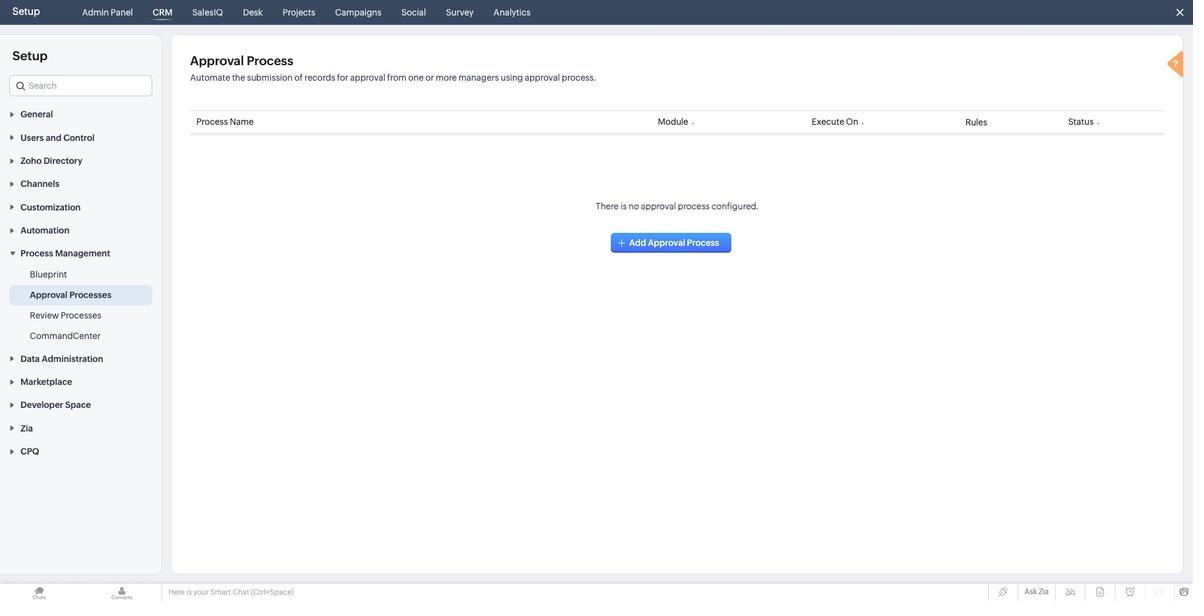 Task type: vqa. For each thing, say whether or not it's contained in the screenshot.
Setup
yes



Task type: describe. For each thing, give the bounding box(es) containing it.
analytics link
[[489, 0, 536, 25]]

analytics
[[494, 7, 531, 17]]

admin
[[82, 7, 109, 17]]

ask
[[1025, 588, 1037, 597]]

campaigns link
[[330, 0, 387, 25]]

desk
[[243, 7, 263, 17]]

admin panel link
[[77, 0, 138, 25]]

here is your smart chat (ctrl+space)
[[168, 589, 294, 597]]

zia
[[1039, 588, 1049, 597]]

social link
[[396, 0, 431, 25]]

(ctrl+space)
[[251, 589, 294, 597]]

panel
[[111, 7, 133, 17]]

social
[[401, 7, 426, 17]]

is
[[186, 589, 192, 597]]

crm
[[153, 7, 172, 17]]

ask zia
[[1025, 588, 1049, 597]]

crm link
[[148, 0, 177, 25]]

salesiq link
[[187, 0, 228, 25]]

here
[[168, 589, 185, 597]]



Task type: locate. For each thing, give the bounding box(es) containing it.
smart
[[210, 589, 231, 597]]

survey
[[446, 7, 474, 17]]

your
[[193, 589, 209, 597]]

contacts image
[[83, 584, 161, 602]]

salesiq
[[192, 7, 223, 17]]

survey link
[[441, 0, 479, 25]]

chat
[[233, 589, 249, 597]]

projects
[[283, 7, 315, 17]]

projects link
[[278, 0, 320, 25]]

campaigns
[[335, 7, 382, 17]]

chats image
[[0, 584, 78, 602]]

setup
[[12, 6, 40, 17]]

admin panel
[[82, 7, 133, 17]]

desk link
[[238, 0, 268, 25]]



